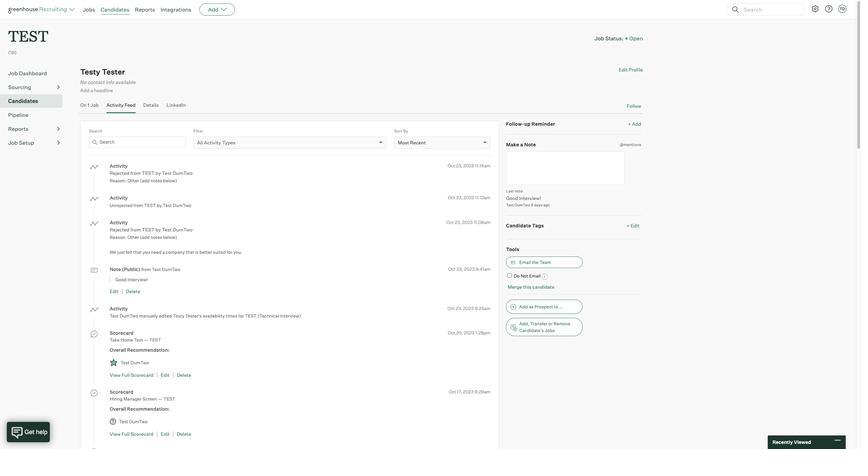 Task type: locate. For each thing, give the bounding box(es) containing it.
2023 right 20,
[[464, 331, 475, 336]]

other up felt
[[128, 235, 139, 240]]

note
[[525, 142, 537, 148], [110, 267, 121, 273]]

0 vertical spatial test dumtwo
[[121, 360, 149, 366]]

follow
[[628, 103, 642, 109]]

edit link for take home test
[[161, 373, 170, 378]]

0 vertical spatial delete
[[126, 289, 140, 295]]

0 vertical spatial jobs
[[83, 6, 95, 13]]

1 vertical spatial reports link
[[8, 125, 60, 133]]

rejected up just on the left
[[110, 227, 130, 233]]

0 vertical spatial other
[[128, 178, 139, 184]]

2 view full scorecard link from the top
[[110, 432, 154, 438]]

by up reason: other (add notes below) at bottom
[[156, 227, 161, 233]]

take home test — test
[[110, 338, 161, 343]]

23, for unrejected from test by test dumtwo
[[457, 195, 463, 201]]

edit link
[[110, 289, 119, 295], [161, 373, 170, 378], [161, 432, 170, 438]]

candidate's
[[520, 328, 544, 334]]

reason: up just on the left
[[110, 235, 127, 240]]

1 horizontal spatial a
[[162, 250, 165, 255]]

0 vertical spatial full
[[122, 373, 130, 378]]

1 vertical spatial delete
[[177, 373, 191, 378]]

job inside 'link'
[[8, 140, 18, 146]]

0 vertical spatial candidates link
[[101, 6, 130, 13]]

2023 for 11:08am
[[463, 220, 473, 225]]

1 vertical spatial test dumtwo
[[119, 420, 148, 425]]

to
[[555, 304, 559, 310]]

1 vertical spatial overall
[[110, 407, 126, 413]]

this
[[524, 285, 532, 290]]

all
[[197, 140, 203, 146]]

9:29am
[[475, 390, 491, 395]]

1 horizontal spatial testy
[[173, 314, 185, 319]]

1 vertical spatial search text field
[[89, 137, 186, 148]]

reports link left integrations
[[135, 6, 155, 13]]

interview!
[[520, 195, 542, 201], [128, 277, 148, 283]]

dumtwo inside rejected from test by test dumtwo reason: other (add notes below)
[[173, 171, 193, 176]]

0 vertical spatial by
[[156, 171, 161, 176]]

view full scorecard link down no decision image
[[110, 432, 154, 438]]

23, for test dumtwo manually edited testy tester's availability times for test (technical interview)
[[456, 306, 463, 312]]

0 vertical spatial view
[[110, 373, 121, 378]]

below) up unrejected from test by test dumtwo
[[163, 178, 177, 184]]

0 vertical spatial for
[[227, 250, 233, 255]]

recommendation:
[[127, 348, 170, 354], [127, 407, 170, 413]]

hiring
[[110, 397, 123, 402]]

0 horizontal spatial that
[[134, 250, 142, 255]]

email left the
[[520, 260, 531, 266]]

details link
[[143, 102, 159, 112]]

overall recommendation: down hiring manager screen — test
[[110, 407, 170, 413]]

view full scorecard link for manager
[[110, 432, 154, 438]]

oct for oct 23, 2023 11:08am
[[447, 220, 454, 225]]

2 other from the top
[[128, 235, 139, 240]]

1 horizontal spatial for
[[239, 314, 244, 319]]

11:14am
[[475, 163, 491, 169]]

below)
[[163, 178, 177, 184], [163, 235, 177, 240]]

0 vertical spatial email
[[520, 260, 531, 266]]

2 view from the top
[[110, 432, 121, 438]]

0 vertical spatial overall
[[110, 348, 126, 354]]

overall down hiring
[[110, 407, 126, 413]]

— right screen
[[158, 397, 163, 402]]

sourcing link
[[8, 83, 60, 91]]

+ for + edit
[[627, 223, 630, 229]]

viewed
[[795, 440, 812, 446]]

1 vertical spatial full
[[122, 432, 130, 438]]

by inside rejected from test by test dumtwo reason: other (add notes below)
[[156, 171, 161, 176]]

delete link for take home test — test
[[177, 373, 191, 378]]

test down manually
[[149, 338, 161, 343]]

not
[[521, 274, 529, 279]]

(add
[[140, 178, 150, 184], [140, 235, 150, 240]]

1 horizontal spatial search text field
[[743, 5, 798, 14]]

oct up 'oct 20, 2023 1:28pm'
[[448, 306, 455, 312]]

23,
[[456, 163, 463, 169], [457, 195, 463, 201], [455, 220, 462, 225], [457, 267, 463, 272], [456, 306, 463, 312]]

oct down oct 23, 2023 11:13am
[[447, 220, 454, 225]]

1 vertical spatial recommendation:
[[127, 407, 170, 413]]

test right screen
[[164, 397, 175, 402]]

a down contact
[[91, 88, 93, 94]]

rejected
[[110, 171, 130, 176], [110, 227, 130, 233]]

by up unrejected from test by test dumtwo
[[156, 171, 161, 176]]

for
[[227, 250, 233, 255], [239, 314, 244, 319]]

the
[[532, 260, 539, 266]]

0 vertical spatial recommendation:
[[127, 348, 170, 354]]

1 overall recommendation: from the top
[[110, 348, 170, 354]]

notes down rejected from test by test dumtwo
[[151, 235, 162, 240]]

rejected up unrejected
[[110, 171, 130, 176]]

full for home
[[122, 373, 130, 378]]

1 horizontal spatial reports link
[[135, 6, 155, 13]]

company
[[166, 250, 185, 255]]

test up rejected from test by test dumtwo
[[144, 203, 156, 208]]

strong yes image
[[110, 359, 118, 367]]

oct 17, 2023 9:29am
[[449, 390, 491, 395]]

1 vertical spatial delete link
[[177, 373, 191, 378]]

0 horizontal spatial —
[[144, 338, 149, 343]]

1 rejected from the top
[[110, 171, 130, 176]]

overall for take
[[110, 348, 126, 354]]

activity for oct 23, 2023 9:25am
[[110, 306, 128, 312]]

view full scorecard link
[[110, 373, 154, 378], [110, 432, 154, 438]]

reports left integrations
[[135, 6, 155, 13]]

0 vertical spatial a
[[91, 88, 93, 94]]

by
[[156, 171, 161, 176], [157, 203, 162, 208], [156, 227, 161, 233]]

view
[[110, 373, 121, 378], [110, 432, 121, 438]]

reason: other (add notes below)
[[110, 235, 177, 240]]

2 rejected from the top
[[110, 227, 130, 233]]

view down 'strong yes' icon
[[110, 373, 121, 378]]

9:25am
[[475, 306, 491, 312]]

Search text field
[[743, 5, 798, 14], [89, 137, 186, 148]]

candidates
[[101, 6, 130, 13], [8, 98, 38, 105]]

by for rejected from test by test dumtwo reason: other (add notes below)
[[156, 171, 161, 176]]

recommendation: down screen
[[127, 407, 170, 413]]

job setup
[[8, 140, 34, 146]]

1 overall from the top
[[110, 348, 126, 354]]

that right felt
[[134, 250, 142, 255]]

status:
[[606, 35, 624, 42]]

oct 23, 2023 11:14am
[[448, 163, 491, 169]]

2023 for 9:25am
[[464, 306, 474, 312]]

edited
[[159, 314, 172, 319]]

that left is
[[186, 250, 194, 255]]

email
[[520, 260, 531, 266], [530, 274, 541, 279]]

23, left '11:14am'
[[456, 163, 463, 169]]

1 vertical spatial below)
[[163, 235, 177, 240]]

job dashboard link
[[8, 69, 60, 77]]

oct left '9:41am'
[[449, 267, 456, 272]]

0 horizontal spatial testy
[[80, 67, 100, 76]]

overall down take
[[110, 348, 126, 354]]

view down no decision image
[[110, 432, 121, 438]]

testy up contact
[[80, 67, 100, 76]]

1 notes from the top
[[151, 178, 162, 184]]

0 horizontal spatial a
[[91, 88, 93, 94]]

1 vertical spatial by
[[157, 203, 162, 208]]

other up unrejected
[[128, 178, 139, 184]]

1 vertical spatial view full scorecard link
[[110, 432, 154, 438]]

0 horizontal spatial reports
[[8, 126, 28, 132]]

view full scorecard link for home
[[110, 373, 154, 378]]

a inside testy tester no contact info available add a headline
[[91, 88, 93, 94]]

oct for oct 17, 2023 9:29am
[[449, 390, 457, 395]]

candidate
[[507, 223, 532, 229]]

1 horizontal spatial note
[[525, 142, 537, 148]]

interview)
[[280, 314, 301, 319]]

1 view from the top
[[110, 373, 121, 378]]

for right times
[[239, 314, 244, 319]]

0 horizontal spatial candidates
[[8, 98, 38, 105]]

good down last
[[507, 195, 519, 201]]

add
[[208, 6, 219, 13], [80, 88, 89, 94], [633, 121, 642, 127], [520, 304, 528, 310]]

1 vertical spatial good
[[116, 277, 127, 283]]

1 horizontal spatial good
[[507, 195, 519, 201]]

0 vertical spatial —
[[144, 338, 149, 343]]

from for rejected from test by test dumtwo
[[131, 227, 141, 233]]

rejected inside rejected from test by test dumtwo reason: other (add notes below)
[[110, 171, 130, 176]]

1 view full scorecard from the top
[[110, 373, 154, 378]]

2 view full scorecard from the top
[[110, 432, 154, 438]]

recommendation: for screen
[[127, 407, 170, 413]]

full for manager
[[122, 432, 130, 438]]

2023 for 9:29am
[[464, 390, 474, 395]]

0 vertical spatial delete link
[[126, 289, 140, 295]]

candidates link up pipeline link
[[8, 97, 60, 105]]

1 horizontal spatial that
[[186, 250, 194, 255]]

oct left 17,
[[449, 390, 457, 395]]

0 vertical spatial good
[[507, 195, 519, 201]]

1 vertical spatial candidates link
[[8, 97, 60, 105]]

1 vertical spatial view
[[110, 432, 121, 438]]

dumtwo inside the note (public) from test dumtwo
[[162, 267, 181, 273]]

below) up company
[[163, 235, 177, 240]]

no
[[80, 80, 87, 86]]

2 vertical spatial delete
[[177, 432, 191, 438]]

note left (public)
[[110, 267, 121, 273]]

(add inside rejected from test by test dumtwo reason: other (add notes below)
[[140, 178, 150, 184]]

0 vertical spatial candidates
[[101, 6, 130, 13]]

2 that from the left
[[186, 250, 194, 255]]

test up (19)
[[8, 26, 49, 46]]

0 vertical spatial rejected
[[110, 171, 130, 176]]

2023 left '11:14am'
[[464, 163, 475, 169]]

2023 right 17,
[[464, 390, 474, 395]]

1 horizontal spatial —
[[158, 397, 163, 402]]

1 vertical spatial —
[[158, 397, 163, 402]]

that
[[134, 250, 142, 255], [186, 250, 194, 255]]

0 vertical spatial (add
[[140, 178, 150, 184]]

1 horizontal spatial jobs
[[545, 328, 555, 334]]

from
[[131, 171, 141, 176], [134, 203, 143, 208], [131, 227, 141, 233], [141, 267, 151, 273]]

0 vertical spatial below)
[[163, 178, 177, 184]]

oct 20, 2023 1:28pm
[[448, 331, 491, 336]]

just
[[117, 250, 125, 255]]

reports down pipeline
[[8, 126, 28, 132]]

oct left '11:14am'
[[448, 163, 455, 169]]

job left setup
[[8, 140, 18, 146]]

2 overall from the top
[[110, 407, 126, 413]]

test dumtwo right 'strong yes' icon
[[121, 360, 149, 366]]

testy right 'edited'
[[173, 314, 185, 319]]

test up unrejected from test by test dumtwo
[[142, 171, 155, 176]]

sourcing
[[8, 84, 31, 91]]

job for job dashboard
[[8, 70, 18, 77]]

1 other from the top
[[128, 178, 139, 184]]

0 vertical spatial interview!
[[520, 195, 542, 201]]

full
[[122, 373, 130, 378], [122, 432, 130, 438]]

rejected from test by test dumtwo
[[110, 227, 193, 233]]

candidates right jobs "link"
[[101, 6, 130, 13]]

unrejected
[[110, 203, 133, 208]]

2 horizontal spatial a
[[521, 142, 524, 148]]

by for unrejected from test by test dumtwo
[[157, 203, 162, 208]]

recommendation: down take home test — test
[[127, 348, 170, 354]]

23, left 9:25am
[[456, 306, 463, 312]]

ago
[[544, 203, 550, 208]]

1 horizontal spatial reports
[[135, 6, 155, 13]]

1 vertical spatial candidates
[[8, 98, 38, 105]]

from for unrejected from test by test dumtwo
[[134, 203, 143, 208]]

email inside button
[[520, 260, 531, 266]]

2 vertical spatial delete link
[[177, 432, 191, 438]]

job up sourcing at the top
[[8, 70, 18, 77]]

0 vertical spatial notes
[[151, 178, 162, 184]]

0 vertical spatial overall recommendation:
[[110, 348, 170, 354]]

oct 23, 2023 11:08am
[[447, 220, 491, 225]]

view full scorecard down no decision image
[[110, 432, 154, 438]]

add inside popup button
[[208, 6, 219, 13]]

greenhouse recruiting image
[[8, 5, 69, 14]]

2023 for 9:41am
[[464, 267, 475, 272]]

oct left 20,
[[448, 331, 456, 336]]

a right make
[[521, 142, 524, 148]]

view full scorecard down 'strong yes' icon
[[110, 373, 154, 378]]

manually
[[139, 314, 158, 319]]

overall for hiring
[[110, 407, 126, 413]]

delete link for hiring manager screen — test
[[177, 432, 191, 438]]

test
[[8, 26, 49, 46], [142, 171, 155, 176], [144, 203, 156, 208], [142, 227, 155, 233], [245, 314, 257, 319], [149, 338, 161, 343], [164, 397, 175, 402]]

job for job status:
[[595, 35, 605, 42]]

activity for oct 23, 2023 11:13am
[[110, 195, 128, 201]]

oct 23, 2023 11:13am
[[448, 195, 491, 201]]

11:08am
[[474, 220, 491, 225]]

reason: inside rejected from test by test dumtwo reason: other (add notes below)
[[110, 178, 127, 184]]

from inside rejected from test by test dumtwo reason: other (add notes below)
[[131, 171, 141, 176]]

1 vertical spatial rejected
[[110, 227, 130, 233]]

oct for oct 20, 2023 1:28pm
[[448, 331, 456, 336]]

do not email
[[514, 274, 541, 279]]

0 horizontal spatial candidates link
[[8, 97, 60, 105]]

rejected from test by test dumtwo reason: other (add notes below)
[[110, 171, 193, 184]]

job status:
[[595, 35, 624, 42]]

+ for + add
[[629, 121, 632, 127]]

1 vertical spatial +
[[627, 223, 630, 229]]

reports link
[[135, 6, 155, 13], [8, 125, 60, 133]]

make a note
[[507, 142, 537, 148]]

email right not
[[530, 274, 541, 279]]

reports link down pipeline link
[[8, 125, 60, 133]]

interview! up 8
[[520, 195, 542, 201]]

reports
[[135, 6, 155, 13], [8, 126, 28, 132]]

2023 left 9:25am
[[464, 306, 474, 312]]

delete for hiring manager screen — test
[[177, 432, 191, 438]]

recommendation: for test
[[127, 348, 170, 354]]

—
[[144, 338, 149, 343], [158, 397, 163, 402]]

edit link for hiring manager screen
[[161, 432, 170, 438]]

good down (public)
[[116, 277, 127, 283]]

0 horizontal spatial interview!
[[128, 277, 148, 283]]

pipeline link
[[8, 111, 60, 119]]

view full scorecard link down 'strong yes' icon
[[110, 373, 154, 378]]

23, for rejected from test by test dumtwo
[[455, 220, 462, 225]]

23, left '9:41am'
[[457, 267, 463, 272]]

2023 left '9:41am'
[[464, 267, 475, 272]]

None text field
[[507, 152, 625, 185]]

1
[[88, 102, 89, 108]]

1 vertical spatial reports
[[8, 126, 28, 132]]

1 vertical spatial jobs
[[545, 328, 555, 334]]

test dumtwo right no decision image
[[119, 420, 148, 425]]

overall recommendation: down take home test — test
[[110, 348, 170, 354]]

1 reason: from the top
[[110, 178, 127, 184]]

oct up oct 23, 2023 11:08am
[[448, 195, 456, 201]]

activity
[[107, 102, 124, 108], [204, 140, 221, 146], [110, 163, 128, 169], [110, 195, 128, 201], [110, 220, 128, 226], [110, 306, 128, 312]]

add inside button
[[520, 304, 528, 310]]

0 vertical spatial view full scorecard
[[110, 373, 154, 378]]

screen
[[143, 397, 157, 402]]

job left status:
[[595, 35, 605, 42]]

view full scorecard for home
[[110, 373, 154, 378]]

0 vertical spatial +
[[629, 121, 632, 127]]

1 vertical spatial view full scorecard
[[110, 432, 154, 438]]

interview! down (public)
[[128, 277, 148, 283]]

— right 'home'
[[144, 338, 149, 343]]

by for rejected from test by test dumtwo
[[156, 227, 161, 233]]

2 below) from the top
[[163, 235, 177, 240]]

for left you.
[[227, 250, 233, 255]]

(add up unrejected from test by test dumtwo
[[140, 178, 150, 184]]

1 vertical spatial overall recommendation:
[[110, 407, 170, 413]]

2023 left 11:08am on the right
[[463, 220, 473, 225]]

suited
[[213, 250, 226, 255]]

23, left 11:08am on the right
[[455, 220, 462, 225]]

2 full from the top
[[122, 432, 130, 438]]

1 (add from the top
[[140, 178, 150, 184]]

1 vertical spatial notes
[[151, 235, 162, 240]]

11:13am
[[476, 195, 491, 201]]

by up rejected from test by test dumtwo
[[157, 203, 162, 208]]

activity for oct 23, 2023 11:14am
[[110, 163, 128, 169]]

0 vertical spatial testy
[[80, 67, 100, 76]]

2 vertical spatial a
[[162, 250, 165, 255]]

2 recommendation: from the top
[[127, 407, 170, 413]]

1 below) from the top
[[163, 178, 177, 184]]

0 vertical spatial view full scorecard link
[[110, 373, 154, 378]]

notes inside rejected from test by test dumtwo reason: other (add notes below)
[[151, 178, 162, 184]]

notes up unrejected from test by test dumtwo
[[151, 178, 162, 184]]

— for hiring manager screen
[[158, 397, 163, 402]]

1 full from the top
[[122, 373, 130, 378]]

2 overall recommendation: from the top
[[110, 407, 170, 413]]

test inside rejected from test by test dumtwo reason: other (add notes below)
[[142, 171, 155, 176]]

1 vertical spatial testy
[[173, 314, 185, 319]]

email the team
[[520, 260, 552, 266]]

other
[[128, 178, 139, 184], [128, 235, 139, 240]]

oct for oct 23, 2023 11:13am
[[448, 195, 456, 201]]

1 vertical spatial edit link
[[161, 373, 170, 378]]

1 recommendation: from the top
[[127, 348, 170, 354]]

candidates link right jobs "link"
[[101, 6, 130, 13]]

2 vertical spatial by
[[156, 227, 161, 233]]

1 vertical spatial other
[[128, 235, 139, 240]]

oct for oct 23, 2023 9:41am
[[449, 267, 456, 272]]

tools
[[507, 247, 520, 253]]

note right make
[[525, 142, 537, 148]]

0 vertical spatial reports link
[[135, 6, 155, 13]]

23, left 11:13am
[[457, 195, 463, 201]]

2 vertical spatial edit link
[[161, 432, 170, 438]]

0 horizontal spatial note
[[110, 267, 121, 273]]

jobs link
[[83, 6, 95, 13]]

oct 23, 2023 9:41am
[[449, 267, 491, 272]]

9:41am
[[476, 267, 491, 272]]

overall
[[110, 348, 126, 354], [110, 407, 126, 413]]

1 vertical spatial email
[[530, 274, 541, 279]]

1 vertical spatial interview!
[[128, 277, 148, 283]]

@mentions link
[[620, 141, 642, 148]]

1 horizontal spatial interview!
[[520, 195, 542, 201]]

(add down rejected from test by test dumtwo
[[140, 235, 150, 240]]

candidates down sourcing at the top
[[8, 98, 38, 105]]

1 view full scorecard link from the top
[[110, 373, 154, 378]]

0 horizontal spatial reports link
[[8, 125, 60, 133]]

2023 left 11:13am
[[464, 195, 475, 201]]

email the team button
[[507, 257, 583, 269]]

1 vertical spatial reason:
[[110, 235, 127, 240]]

a right need on the bottom
[[162, 250, 165, 255]]

other inside rejected from test by test dumtwo reason: other (add notes below)
[[128, 178, 139, 184]]

1 vertical spatial (add
[[140, 235, 150, 240]]

td button
[[839, 5, 847, 13]]

add, transfer or remove candidate's jobs button
[[507, 318, 583, 337]]

+
[[629, 121, 632, 127], [627, 223, 630, 229]]

0 vertical spatial reason:
[[110, 178, 127, 184]]

Do Not Email checkbox
[[508, 274, 512, 278]]

dumtwo
[[173, 171, 193, 176], [173, 203, 191, 208], [515, 203, 531, 208], [173, 227, 193, 233], [162, 267, 181, 273], [120, 314, 138, 319], [131, 360, 149, 366], [129, 420, 148, 425]]

1 horizontal spatial candidates link
[[101, 6, 130, 13]]

reason: up unrejected
[[110, 178, 127, 184]]



Task type: describe. For each thing, give the bounding box(es) containing it.
td button
[[838, 3, 849, 14]]

info
[[106, 80, 115, 86]]

test dumtwo for manager
[[119, 420, 148, 425]]

17,
[[457, 390, 463, 395]]

2 notes from the top
[[151, 235, 162, 240]]

...
[[560, 304, 564, 310]]

2023 for 11:13am
[[464, 195, 475, 201]]

availability
[[203, 314, 225, 319]]

last note: good interview! test dumtwo               8 days               ago
[[507, 189, 550, 208]]

test inside "last note: good interview! test dumtwo               8 days               ago"
[[507, 203, 514, 208]]

activity for oct 23, 2023 11:08am
[[110, 220, 128, 226]]

we just felt that you need a company that is better suited for you.
[[110, 250, 242, 255]]

dumtwo inside "last note: good interview! test dumtwo               8 days               ago"
[[515, 203, 531, 208]]

felt
[[126, 250, 133, 255]]

@mentions
[[620, 142, 642, 147]]

0 vertical spatial reports
[[135, 6, 155, 13]]

oct for oct 23, 2023 11:14am
[[448, 163, 455, 169]]

+ edit
[[627, 223, 640, 229]]

transfer
[[531, 321, 548, 327]]

open
[[630, 35, 644, 42]]

activity feed link
[[107, 102, 136, 112]]

remove
[[554, 321, 571, 327]]

recently
[[773, 440, 794, 446]]

interview! inside "last note: good interview! test dumtwo               8 days               ago"
[[520, 195, 542, 201]]

2 (add from the top
[[140, 235, 150, 240]]

tester's
[[185, 314, 202, 319]]

0 vertical spatial edit link
[[110, 289, 119, 295]]

no decision image
[[110, 419, 117, 426]]

20,
[[457, 331, 463, 336]]

2023 for 1:28pm
[[464, 331, 475, 336]]

add button
[[200, 3, 235, 16]]

need
[[151, 250, 162, 255]]

add as prospect to ...
[[520, 304, 564, 310]]

activity feed
[[107, 102, 136, 108]]

reports inside reports link
[[8, 126, 28, 132]]

candidate
[[533, 285, 555, 290]]

configure image
[[812, 5, 820, 13]]

view for hiring
[[110, 432, 121, 438]]

tester
[[102, 67, 125, 76]]

add as prospect to ... button
[[507, 300, 583, 314]]

jobs inside add, transfer or remove candidate's jobs
[[545, 328, 555, 334]]

days
[[535, 203, 543, 208]]

recent
[[411, 140, 426, 146]]

(technical
[[258, 314, 279, 319]]

good inside "last note: good interview! test dumtwo               8 days               ago"
[[507, 195, 519, 201]]

edit profile
[[619, 67, 644, 73]]

1 that from the left
[[134, 250, 142, 255]]

profile
[[629, 67, 644, 73]]

view for take
[[110, 373, 121, 378]]

merge this candidate link
[[508, 285, 555, 290]]

0 vertical spatial search text field
[[743, 5, 798, 14]]

up
[[525, 121, 531, 127]]

on
[[80, 102, 87, 108]]

headline
[[94, 88, 113, 94]]

— for take home test
[[144, 338, 149, 343]]

make
[[507, 142, 520, 148]]

job right 1
[[90, 102, 99, 108]]

overall recommendation: for test
[[110, 348, 170, 354]]

tags
[[533, 223, 545, 229]]

from inside the note (public) from test dumtwo
[[141, 267, 151, 273]]

you
[[143, 250, 150, 255]]

merge
[[508, 285, 523, 290]]

delete for take home test — test
[[177, 373, 191, 378]]

note:
[[515, 189, 524, 194]]

most recent option
[[398, 140, 426, 146]]

hiring manager screen — test
[[110, 397, 175, 402]]

most recent
[[398, 140, 426, 146]]

2 reason: from the top
[[110, 235, 127, 240]]

(19)
[[8, 50, 17, 55]]

we
[[110, 250, 116, 255]]

dashboard
[[19, 70, 47, 77]]

manager
[[124, 397, 142, 402]]

0 horizontal spatial for
[[227, 250, 233, 255]]

rejected for rejected from test by test dumtwo reason: other (add notes below)
[[110, 171, 130, 176]]

testy tester no contact info available add a headline
[[80, 67, 136, 94]]

0 horizontal spatial jobs
[[83, 6, 95, 13]]

test dumtwo for home
[[121, 360, 149, 366]]

sort
[[395, 129, 403, 134]]

is
[[195, 250, 199, 255]]

good interview!
[[116, 277, 148, 283]]

contact
[[88, 80, 105, 86]]

test up reason: other (add notes below) at bottom
[[142, 227, 155, 233]]

search
[[89, 129, 102, 134]]

0 vertical spatial note
[[525, 142, 537, 148]]

most
[[398, 140, 410, 146]]

prospect
[[535, 304, 554, 310]]

job setup link
[[8, 139, 60, 147]]

last
[[507, 189, 514, 194]]

take
[[110, 338, 120, 343]]

below) inside rejected from test by test dumtwo reason: other (add notes below)
[[163, 178, 177, 184]]

job for job setup
[[8, 140, 18, 146]]

as
[[529, 304, 534, 310]]

2023 for 11:14am
[[464, 163, 475, 169]]

oct for oct 23, 2023 9:25am
[[448, 306, 455, 312]]

1 vertical spatial for
[[239, 314, 244, 319]]

rejected for rejected from test by test dumtwo
[[110, 227, 130, 233]]

available
[[116, 80, 136, 86]]

pipeline
[[8, 112, 29, 119]]

test link
[[8, 19, 49, 47]]

linkedin
[[167, 102, 186, 108]]

add,
[[520, 321, 530, 327]]

do
[[514, 274, 520, 279]]

follow-up reminder
[[507, 121, 556, 127]]

setup
[[19, 140, 34, 146]]

testy inside testy tester no contact info available add a headline
[[80, 67, 100, 76]]

team
[[540, 260, 552, 266]]

test inside the note (public) from test dumtwo
[[152, 267, 161, 273]]

test inside rejected from test by test dumtwo reason: other (add notes below)
[[162, 171, 172, 176]]

1 vertical spatial note
[[110, 267, 121, 273]]

1:28pm
[[476, 331, 491, 336]]

test left (technical
[[245, 314, 257, 319]]

1 horizontal spatial candidates
[[101, 6, 130, 13]]

+ add
[[629, 121, 642, 127]]

0 horizontal spatial good
[[116, 277, 127, 283]]

0 horizontal spatial search text field
[[89, 137, 186, 148]]

from for rejected from test by test dumtwo reason: other (add notes below)
[[131, 171, 141, 176]]

add, transfer or remove candidate's jobs
[[520, 321, 571, 334]]

overall recommendation: for screen
[[110, 407, 170, 413]]

sort by
[[395, 129, 409, 134]]

view full scorecard for manager
[[110, 432, 154, 438]]

better
[[200, 250, 212, 255]]

1 vertical spatial a
[[521, 142, 524, 148]]

you.
[[234, 250, 242, 255]]

add inside testy tester no contact info available add a headline
[[80, 88, 89, 94]]

reminder
[[532, 121, 556, 127]]

integrations link
[[161, 6, 192, 13]]



Task type: vqa. For each thing, say whether or not it's contained in the screenshot.
8
yes



